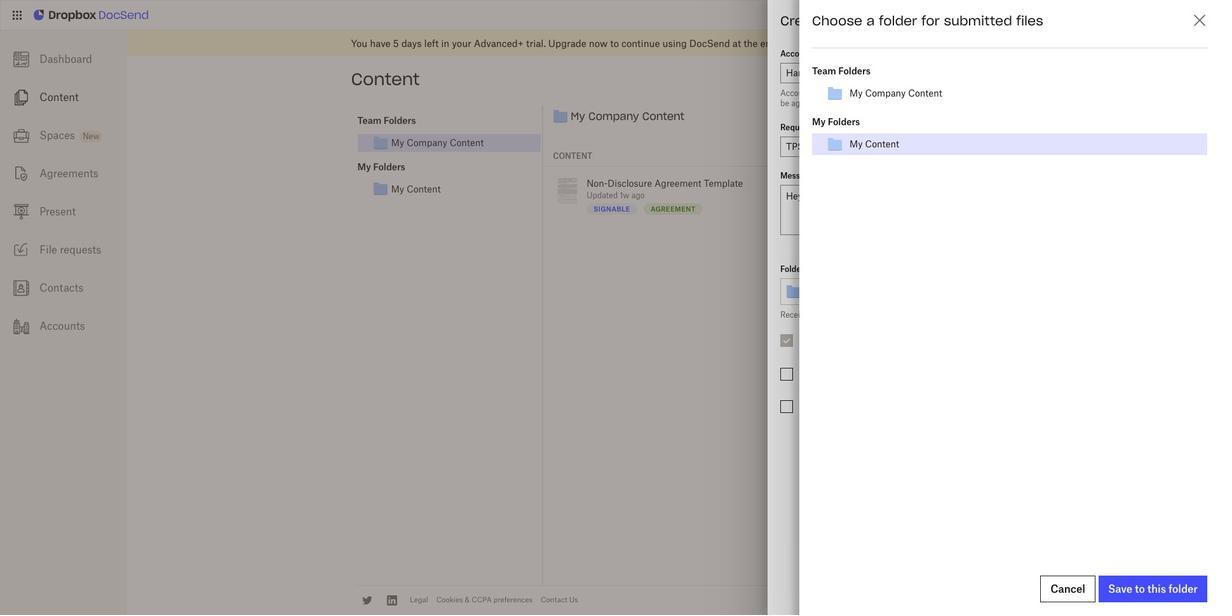 Task type: vqa. For each thing, say whether or not it's contained in the screenshot.
the bottom dig_content folder default  24 image
yes



Task type: describe. For each thing, give the bounding box(es) containing it.
uploaded
[[819, 264, 854, 274]]

content inside tree item
[[450, 137, 484, 148]]

of
[[780, 37, 788, 49]]

share content
[[827, 71, 890, 81]]

recent visits
[[873, 151, 933, 161]]

save to this folder
[[1109, 583, 1198, 596]]

to left continue
[[610, 37, 619, 49]]

0 vertical spatial at
[[733, 37, 741, 49]]

disclosure
[[608, 178, 652, 189]]

dashboard link
[[0, 40, 127, 78]]

dig_content folder default  24 image for my content
[[828, 136, 843, 152]]

across
[[1114, 88, 1137, 98]]

level.
[[889, 99, 907, 108]]

accounts for accounts can be used to group viewers by their organization or company. all viewer activity, across all documents, will be aggregated at the account level.
[[781, 88, 815, 98]]

message
[[781, 171, 814, 181]]

title
[[813, 123, 828, 132]]

cookies & ccpa preferences link
[[437, 596, 533, 605]]

0 horizontal spatial your
[[452, 37, 472, 49]]

1 horizontal spatial in
[[930, 310, 937, 320]]

0 horizontal spatial for
[[806, 264, 817, 274]]

using
[[663, 37, 687, 49]]

choose a folder for submitted files dialog
[[800, 0, 1221, 615]]

visits
[[907, 151, 933, 161]]

continue
[[622, 37, 660, 49]]

present link
[[0, 193, 127, 231]]

folder inside "button"
[[1169, 583, 1198, 596]]

updated
[[587, 191, 618, 200]]

left
[[424, 37, 439, 49]]

create inside button
[[1108, 584, 1142, 596]]

template
[[704, 178, 743, 189]]

contacts link
[[0, 269, 127, 307]]

0 horizontal spatial be
[[781, 99, 790, 108]]

team inside team folders tree
[[358, 115, 382, 126]]

spaces
[[40, 129, 75, 142]]

viewer
[[1058, 88, 1082, 98]]

my company content tree item
[[358, 134, 541, 152]]

ccpa
[[472, 596, 492, 605]]

content link
[[0, 78, 127, 116]]

viewers)
[[869, 123, 899, 132]]

requests
[[60, 243, 101, 256]]

file requests
[[40, 243, 101, 256]]

legal link
[[410, 596, 428, 605]]

all
[[1139, 88, 1147, 98]]

contact us
[[541, 596, 578, 605]]

docsend
[[690, 37, 730, 49]]

folder selection section
[[812, 48, 1208, 155]]

folder image inside "my company content" tree item
[[373, 135, 388, 150]]

0 vertical spatial be
[[832, 88, 841, 98]]

cancel
[[1051, 583, 1086, 596]]

create file request inside button
[[1108, 584, 1200, 596]]

can
[[817, 88, 830, 98]]

signable
[[594, 206, 631, 213]]

activity,
[[1084, 88, 1112, 98]]

file requests link
[[0, 231, 127, 269]]

files inside choose a folder for submitted files dialog
[[1017, 13, 1044, 29]]

2 horizontal spatial your
[[939, 310, 955, 320]]

request files image
[[771, 69, 786, 84]]

recent
[[873, 151, 905, 161]]

upgrade now link
[[839, 34, 909, 51]]

request
[[781, 123, 811, 132]]

(visible
[[831, 123, 858, 132]]

0 horizontal spatial request
[[853, 13, 904, 29]]

all
[[1047, 88, 1056, 98]]

1 vertical spatial folder
[[907, 310, 928, 320]]

1 trial. from the left
[[526, 37, 546, 49]]

2 horizontal spatial be
[[847, 310, 856, 320]]

file inside button
[[1144, 584, 1160, 596]]

group
[[872, 88, 893, 98]]

non-disclosure agreement template link
[[587, 178, 743, 189]]

share
[[827, 71, 853, 81]]

sidebar spaces image
[[13, 128, 29, 144]]

added
[[858, 310, 881, 320]]

new folder. clicking this button will open the add folder dialog image
[[796, 69, 812, 84]]

1 horizontal spatial your
[[791, 37, 810, 49]]

to right added
[[883, 310, 890, 320]]

my company content inside folder selection section
[[850, 88, 943, 99]]

close image for create file request
[[1193, 13, 1208, 28]]

legal
[[410, 596, 428, 605]]

1 horizontal spatial my company content
[[571, 110, 685, 123]]

contact us link
[[541, 596, 578, 605]]

sidebar dashboard image
[[13, 51, 29, 67]]

received
[[781, 310, 813, 320]]

to inside "button"
[[1135, 583, 1145, 596]]

by
[[924, 88, 933, 98]]

receive image
[[13, 242, 29, 258]]

close image for choose a folder for submitted files
[[1193, 13, 1208, 28]]

contacts
[[40, 282, 84, 294]]

ago
[[632, 191, 645, 200]]

choose
[[812, 13, 863, 29]]

received files will be added to this folder in your content library
[[781, 310, 1010, 320]]

documents,
[[1150, 88, 1192, 98]]

you have 5 days left in your advanced+ trial. upgrade now to continue using docsend at the end of your trial.
[[351, 37, 832, 49]]

0 horizontal spatial the
[[744, 37, 758, 49]]

preferences
[[494, 596, 533, 605]]

now inside upgrade now link
[[883, 38, 899, 48]]

non-
[[587, 178, 608, 189]]

sidebar documents image
[[13, 89, 29, 105]]

team inside folder selection section
[[812, 65, 836, 76]]

1w
[[620, 191, 630, 200]]

my company content button inside "my company content" tree item
[[373, 135, 541, 150]]

company inside tree item
[[407, 137, 447, 148]]

save
[[1109, 583, 1133, 596]]

my folders tree
[[358, 159, 541, 198]]

team folders inside folder selection section
[[812, 65, 871, 76]]

file
[[40, 243, 57, 256]]

1 horizontal spatial my company content button
[[846, 87, 946, 99]]

my content inside my folders tree
[[391, 184, 441, 194]]

0 horizontal spatial now
[[589, 37, 608, 49]]

library
[[987, 310, 1010, 320]]

at inside accounts can be used to group viewers by their organization or company. all viewer activity, across all documents, will be aggregated at the account level.
[[835, 99, 842, 108]]

for inside dialog
[[922, 13, 940, 29]]

agreements
[[40, 167, 98, 180]]



Task type: locate. For each thing, give the bounding box(es) containing it.
accounts
[[781, 88, 815, 98], [40, 320, 85, 332]]

1 horizontal spatial be
[[832, 88, 841, 98]]

close image
[[1193, 13, 1208, 28], [1193, 13, 1208, 28]]

your left content
[[939, 310, 955, 320]]

0 horizontal spatial in
[[441, 37, 450, 49]]

1 horizontal spatial create
[[1108, 584, 1142, 596]]

team
[[812, 65, 836, 76], [358, 115, 382, 126]]

2 dig_content folder default  24 image from the top
[[828, 136, 843, 152]]

viewers
[[895, 88, 922, 98]]

Expiration Time time field
[[1051, 367, 1208, 388]]

1 vertical spatial be
[[781, 99, 790, 108]]

team folders inside tree
[[358, 115, 416, 126]]

have
[[370, 37, 391, 49]]

choose a folder for submitted files
[[812, 13, 1044, 29]]

2 horizontal spatial my company content
[[850, 88, 943, 99]]

my inside tree item
[[391, 137, 404, 148]]

to right save
[[1135, 583, 1145, 596]]

present
[[40, 205, 76, 218]]

company
[[865, 88, 906, 99], [589, 110, 639, 123], [407, 137, 447, 148]]

0 horizontal spatial folder image
[[373, 135, 388, 150]]

1 vertical spatial create file request
[[1108, 584, 1200, 596]]

Explain what the request is for text field
[[781, 137, 1207, 156]]

team folders tree
[[358, 113, 541, 152]]

1 horizontal spatial now
[[883, 38, 899, 48]]

upgrade now
[[849, 38, 899, 48]]

a
[[867, 13, 875, 29]]

request inside button
[[1162, 584, 1200, 596]]

dashboard
[[40, 53, 92, 65]]

now
[[589, 37, 608, 49], [883, 38, 899, 48]]

1 vertical spatial folder image
[[373, 135, 388, 150]]

sidebar accounts image
[[13, 318, 29, 334]]

in left content
[[930, 310, 937, 320]]

5
[[393, 37, 399, 49]]

1 vertical spatial file
[[1144, 584, 1160, 596]]

be up 'request' at top
[[781, 99, 790, 108]]

the down used
[[844, 99, 856, 108]]

dig_content folder default  24 image down share
[[828, 86, 843, 101]]

content
[[957, 310, 985, 320]]

0 vertical spatial my company content
[[850, 88, 943, 99]]

us
[[569, 596, 578, 605]]

1 vertical spatial for
[[806, 264, 817, 274]]

0 horizontal spatial file
[[829, 13, 849, 29]]

0 horizontal spatial my content
[[391, 184, 441, 194]]

content inside my folders tree
[[407, 184, 441, 194]]

1 horizontal spatial accounts
[[781, 88, 815, 98]]

content inside button
[[855, 71, 890, 81]]

0 horizontal spatial will
[[832, 310, 845, 320]]

files right submitted
[[1017, 13, 1044, 29]]

file right save
[[1144, 584, 1160, 596]]

1 vertical spatial request
[[1162, 584, 1200, 596]]

2 vertical spatial my company content
[[391, 137, 484, 148]]

now down choose a folder for submitted files
[[883, 38, 899, 48]]

the left the end on the right top of page
[[744, 37, 758, 49]]

0 vertical spatial folder
[[879, 13, 918, 29]]

company up content
[[589, 110, 639, 123]]

content
[[553, 151, 593, 161]]

create file request button
[[1100, 577, 1208, 603]]

1 dig_content folder default  24 image from the top
[[828, 86, 843, 101]]

will
[[1194, 88, 1206, 98], [832, 310, 845, 320]]

my company content inside tree item
[[391, 137, 484, 148]]

1 horizontal spatial for
[[922, 13, 940, 29]]

0 vertical spatial team
[[812, 65, 836, 76]]

0 vertical spatial this
[[892, 310, 905, 320]]

company down 'share content' button
[[865, 88, 906, 99]]

1 vertical spatial company
[[589, 110, 639, 123]]

0 horizontal spatial create
[[781, 13, 825, 29]]

my company content button
[[846, 87, 946, 99], [373, 135, 541, 150]]

1 horizontal spatial trial.
[[813, 37, 832, 49]]

accounts down contacts
[[40, 320, 85, 332]]

folder right save
[[1169, 583, 1198, 596]]

non-disclosure agreement template updated 1w ago
[[587, 178, 743, 200]]

company up my folders tree
[[407, 137, 447, 148]]

my company content
[[850, 88, 943, 99], [571, 110, 685, 123], [391, 137, 484, 148]]

sidebar ndas image
[[13, 166, 29, 182]]

my
[[850, 88, 863, 99], [571, 110, 585, 123], [812, 116, 826, 127], [391, 137, 404, 148], [850, 139, 863, 149], [358, 161, 371, 172], [391, 184, 404, 194]]

2 horizontal spatial company
[[865, 88, 906, 99]]

1 vertical spatial at
[[835, 99, 842, 108]]

dig_content folder default  24 image for my company content
[[828, 86, 843, 101]]

0 horizontal spatial team folders
[[358, 115, 416, 126]]

0 horizontal spatial upgrade
[[549, 37, 587, 49]]

now left continue
[[589, 37, 608, 49]]

used
[[843, 88, 860, 98]]

will right documents,
[[1194, 88, 1206, 98]]

account
[[858, 99, 887, 108]]

2 trial. from the left
[[813, 37, 832, 49]]

0 vertical spatial create file request
[[781, 13, 904, 29]]

folder right a
[[879, 13, 918, 29]]

0 horizontal spatial my folders
[[358, 161, 406, 172]]

upgrade
[[549, 37, 587, 49], [849, 38, 881, 48]]

1 horizontal spatial folder image
[[786, 284, 802, 299]]

cancel button
[[1041, 576, 1096, 603]]

this
[[892, 310, 905, 320], [1148, 583, 1167, 596]]

2 vertical spatial files
[[815, 310, 830, 320]]

agreement
[[651, 206, 696, 213]]

agreement
[[655, 178, 702, 189]]

my content button down "my company content" tree item on the top of the page
[[373, 181, 541, 197]]

my content inside folder selection section
[[850, 139, 900, 149]]

0 vertical spatial in
[[441, 37, 450, 49]]

create right cancel button
[[1108, 584, 1142, 596]]

folder image
[[553, 109, 568, 124], [373, 135, 388, 150]]

1 vertical spatial team
[[358, 115, 382, 126]]

1 horizontal spatial folder image
[[553, 109, 568, 124]]

0 horizontal spatial create file request
[[781, 13, 904, 29]]

my content up recent
[[850, 139, 900, 149]]

0 horizontal spatial at
[[733, 37, 741, 49]]

sidebar contacts image
[[13, 280, 29, 296]]

1 vertical spatial in
[[930, 310, 937, 320]]

contact
[[541, 596, 568, 605]]

1 horizontal spatial my content button
[[846, 138, 903, 150]]

file
[[829, 13, 849, 29], [1144, 584, 1160, 596]]

0 vertical spatial my company content button
[[846, 87, 946, 99]]

1 horizontal spatial files
[[855, 264, 871, 274]]

1 vertical spatial will
[[832, 310, 845, 320]]

files right received
[[815, 310, 830, 320]]

cookies & ccpa preferences
[[437, 596, 533, 605]]

my content down "my company content" tree item on the top of the page
[[391, 184, 441, 194]]

1 horizontal spatial my folders
[[812, 116, 860, 127]]

1 vertical spatial dig_content folder default  24 image
[[828, 136, 843, 152]]

accounts for accounts
[[40, 320, 85, 332]]

trial. right advanced+
[[526, 37, 546, 49]]

my folders inside tree
[[358, 161, 406, 172]]

company.
[[1010, 88, 1045, 98]]

my content button inside my folders tree
[[373, 181, 541, 197]]

aggregated
[[792, 99, 833, 108]]

0 vertical spatial accounts
[[781, 88, 815, 98]]

1 horizontal spatial team
[[812, 65, 836, 76]]

agreements link
[[0, 154, 127, 193]]

you
[[351, 37, 368, 49]]

new
[[83, 132, 99, 141]]

cookies
[[437, 596, 463, 605]]

0 vertical spatial the
[[744, 37, 758, 49]]

the
[[744, 37, 758, 49], [844, 99, 856, 108]]

to right (visible
[[860, 123, 867, 132]]

dig_content folder default  24 image
[[828, 86, 843, 101], [828, 136, 843, 152]]

0 vertical spatial for
[[922, 13, 940, 29]]

file left a
[[829, 13, 849, 29]]

save to this folder button
[[1099, 576, 1208, 603]]

the inside accounts can be used to group viewers by their organization or company. all viewer activity, across all documents, will be aggregated at the account level.
[[844, 99, 856, 108]]

2 vertical spatial company
[[407, 137, 447, 148]]

0 horizontal spatial my company content
[[391, 137, 484, 148]]

1 vertical spatial files
[[855, 264, 871, 274]]

organization
[[954, 88, 999, 98]]

1 horizontal spatial at
[[835, 99, 842, 108]]

company inside folder selection section
[[865, 88, 906, 99]]

this right added
[[892, 310, 905, 320]]

for
[[922, 13, 940, 29], [806, 264, 817, 274]]

&
[[465, 596, 470, 605]]

1 vertical spatial my company content button
[[373, 135, 541, 150]]

folder for uploaded files
[[781, 264, 871, 274]]

folder image
[[373, 181, 388, 197], [786, 284, 802, 299]]

accounts can be used to group viewers by their organization or company. all viewer activity, across all documents, will be aggregated at the account level.
[[781, 88, 1206, 108]]

1 horizontal spatial the
[[844, 99, 856, 108]]

0 vertical spatial team folders
[[812, 65, 871, 76]]

accounts up aggregated at the top right of page
[[781, 88, 815, 98]]

upgrade inside upgrade now link
[[849, 38, 881, 48]]

be right can
[[832, 88, 841, 98]]

0 horizontal spatial trial.
[[526, 37, 546, 49]]

1 horizontal spatial file
[[1144, 584, 1160, 596]]

trial. down 'choose'
[[813, 37, 832, 49]]

1 vertical spatial this
[[1148, 583, 1167, 596]]

1 horizontal spatial my content
[[850, 139, 900, 149]]

0 vertical spatial folder image
[[553, 109, 568, 124]]

for left submitted
[[922, 13, 940, 29]]

will inside accounts can be used to group viewers by their organization or company. all viewer activity, across all documents, will be aggregated at the account level.
[[1194, 88, 1206, 98]]

be left added
[[847, 310, 856, 320]]

0 vertical spatial file
[[829, 13, 849, 29]]

1 vertical spatial my content button
[[373, 181, 541, 197]]

0 horizontal spatial files
[[815, 310, 830, 320]]

2 vertical spatial be
[[847, 310, 856, 320]]

days
[[402, 37, 422, 49]]

in right 'left'
[[441, 37, 450, 49]]

1 horizontal spatial company
[[589, 110, 639, 123]]

to up account
[[862, 88, 869, 98]]

1 horizontal spatial request
[[1162, 584, 1200, 596]]

my content button
[[846, 138, 903, 150], [373, 181, 541, 197]]

my folders inside folder selection section
[[812, 116, 860, 127]]

create up of
[[781, 13, 825, 29]]

or
[[1001, 88, 1008, 98]]

your up account
[[791, 37, 810, 49]]

this right save
[[1148, 583, 1167, 596]]

1 vertical spatial the
[[844, 99, 856, 108]]

my content button up recent
[[846, 138, 903, 150]]

trial.
[[526, 37, 546, 49], [813, 37, 832, 49]]

files right uploaded
[[855, 264, 871, 274]]

0 vertical spatial will
[[1194, 88, 1206, 98]]

folder
[[879, 13, 918, 29], [907, 310, 928, 320], [1169, 583, 1198, 596]]

0 vertical spatial request
[[853, 13, 904, 29]]

0 horizontal spatial folder image
[[373, 181, 388, 197]]

this inside "button"
[[1148, 583, 1167, 596]]

0 vertical spatial company
[[865, 88, 906, 99]]

2 horizontal spatial files
[[1017, 13, 1044, 29]]

dig_content folder default  24 image down request title (visible to viewers)
[[828, 136, 843, 152]]

my folders
[[812, 116, 860, 127], [358, 161, 406, 172]]

1 horizontal spatial team folders
[[812, 65, 871, 76]]

request title (visible to viewers)
[[781, 123, 899, 132]]

0 vertical spatial create
[[781, 13, 825, 29]]

share content button
[[819, 66, 898, 86]]

close image inside choose a folder for submitted files dialog
[[1193, 13, 1208, 28]]

be
[[832, 88, 841, 98], [781, 99, 790, 108], [847, 310, 856, 320]]

1 vertical spatial folder image
[[786, 284, 802, 299]]

1 vertical spatial team folders
[[358, 115, 416, 126]]

submitted
[[944, 13, 1013, 29]]

0 vertical spatial my content button
[[846, 138, 903, 150]]

team folders
[[812, 65, 871, 76], [358, 115, 416, 126]]

accounts inside accounts can be used to group viewers by their organization or company. all viewer activity, across all documents, will be aggregated at the account level.
[[781, 88, 815, 98]]

to
[[610, 37, 619, 49], [862, 88, 869, 98], [860, 123, 867, 132], [883, 310, 890, 320], [1135, 583, 1145, 596]]

account
[[781, 49, 812, 58]]

my content
[[850, 139, 900, 149], [391, 184, 441, 194]]

request up upgrade now
[[853, 13, 904, 29]]

request right save
[[1162, 584, 1200, 596]]

Add any extra details about the request text field
[[781, 185, 1208, 235]]

folder image inside tree
[[373, 181, 388, 197]]

sidebar present image
[[13, 204, 29, 220]]

accounts link
[[0, 307, 127, 345]]

folder
[[781, 264, 804, 274]]

content
[[351, 69, 420, 90], [855, 71, 890, 81], [908, 88, 943, 99], [40, 91, 79, 104], [643, 110, 685, 123], [450, 137, 484, 148], [865, 139, 900, 149], [407, 184, 441, 194]]

1 horizontal spatial this
[[1148, 583, 1167, 596]]

to inside accounts can be used to group viewers by their organization or company. all viewer activity, across all documents, will be aggregated at the account level.
[[862, 88, 869, 98]]

1 vertical spatial my content
[[391, 184, 441, 194]]

0 horizontal spatial my company content button
[[373, 135, 541, 150]]

their
[[935, 88, 952, 98]]

2 vertical spatial folder
[[1169, 583, 1198, 596]]

at right docsend
[[733, 37, 741, 49]]

your
[[452, 37, 472, 49], [791, 37, 810, 49], [939, 310, 955, 320]]

folder right added
[[907, 310, 928, 320]]

0 vertical spatial dig_content folder default  24 image
[[828, 86, 843, 101]]

for right folder
[[806, 264, 817, 274]]

1 horizontal spatial upgrade
[[849, 38, 881, 48]]

spaces new
[[40, 129, 99, 142]]

create
[[781, 13, 825, 29], [1108, 584, 1142, 596]]

0 vertical spatial my content
[[850, 139, 900, 149]]

my content button inside folder selection section
[[846, 138, 903, 150]]

request
[[853, 13, 904, 29], [1162, 584, 1200, 596]]

end
[[761, 37, 777, 49]]

will left added
[[832, 310, 845, 320]]

1 horizontal spatial will
[[1194, 88, 1206, 98]]

your right 'left'
[[452, 37, 472, 49]]

1 vertical spatial accounts
[[40, 320, 85, 332]]

at up request title (visible to viewers)
[[835, 99, 842, 108]]



